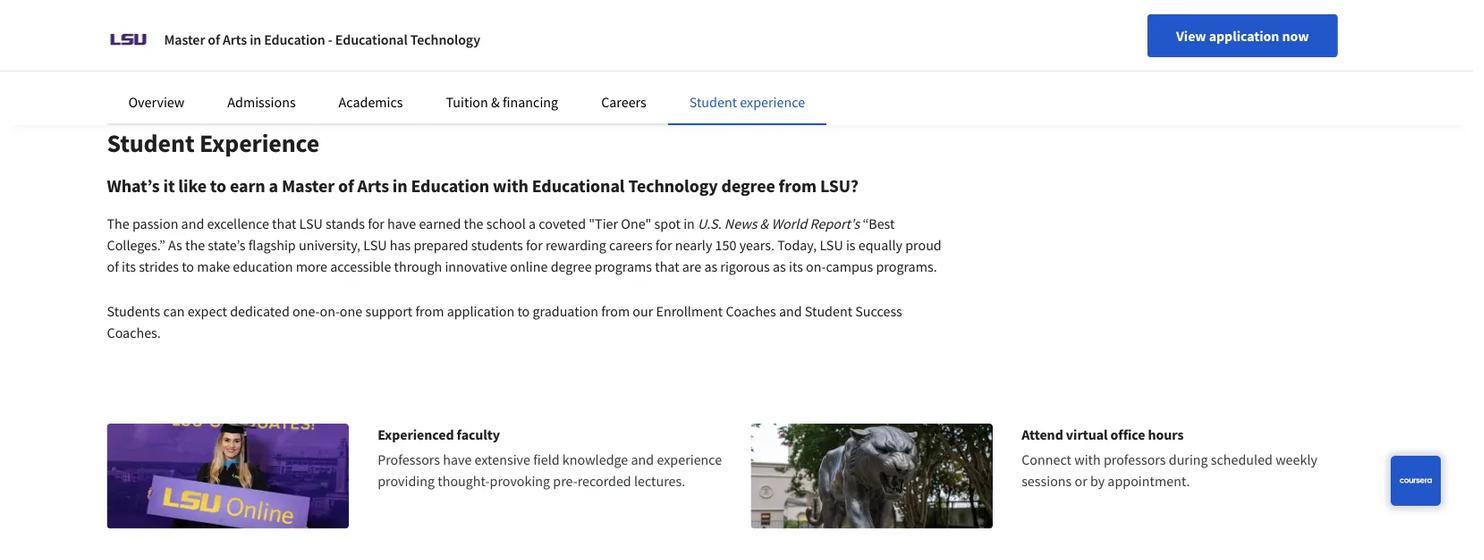 Task type: locate. For each thing, give the bounding box(es) containing it.
lsu
[[299, 215, 323, 233], [364, 236, 387, 254], [820, 236, 844, 254]]

1 vertical spatial with
[[1075, 451, 1101, 469]]

student down the overview
[[107, 128, 195, 159]]

&
[[491, 93, 500, 111], [760, 215, 769, 233]]

of inside "best colleges." as the state's flagship university, lsu has prepared students for rewarding careers for nearly 150 years. today, lsu is equally proud of its strides to make education more accessible through innovative online degree programs that are as rigorous as its on-campus programs.
[[107, 258, 119, 276]]

0 horizontal spatial experience
[[657, 451, 722, 469]]

connect
[[1022, 451, 1072, 469]]

experienced
[[378, 426, 454, 444]]

stands
[[326, 215, 365, 233]]

students
[[471, 236, 523, 254]]

education
[[264, 30, 325, 48], [411, 175, 490, 197]]

like
[[178, 175, 207, 197]]

0 horizontal spatial on-
[[320, 302, 340, 320]]

1 horizontal spatial as
[[773, 258, 786, 276]]

application down innovative
[[447, 302, 515, 320]]

1 horizontal spatial degree
[[722, 175, 776, 197]]

the up students
[[464, 215, 484, 233]]

that up flagship
[[272, 215, 297, 233]]

1 vertical spatial &
[[760, 215, 769, 233]]

2 horizontal spatial to
[[518, 302, 530, 320]]

financing
[[503, 93, 558, 111]]

a right the "school"
[[529, 215, 536, 233]]

1 horizontal spatial technology
[[629, 175, 718, 197]]

0 horizontal spatial of
[[107, 258, 119, 276]]

in
[[250, 30, 261, 48], [393, 175, 408, 197], [684, 215, 695, 233]]

and right coaches
[[779, 302, 802, 320]]

in up admissions link
[[250, 30, 261, 48]]

have inside experienced faculty professors have extensive field knowledge and experience providing thought-provoking pre-recorded lectures.
[[443, 451, 472, 469]]

1 horizontal spatial student
[[690, 93, 737, 111]]

students can expect dedicated one-on-one support from application to graduation from our enrollment coaches and student success coaches.
[[107, 302, 903, 342]]

master right 'louisiana state university logo' in the top left of the page
[[164, 30, 205, 48]]

have up has at the top
[[388, 215, 416, 233]]

1 horizontal spatial for
[[526, 236, 543, 254]]

nearly
[[675, 236, 713, 254]]

can
[[163, 302, 185, 320]]

and up lectures.
[[631, 451, 654, 469]]

student experience
[[107, 128, 320, 159]]

view application now button
[[1148, 14, 1338, 57]]

and up as on the top left
[[181, 215, 204, 233]]

as down today,
[[773, 258, 786, 276]]

0 vertical spatial &
[[491, 93, 500, 111]]

0 horizontal spatial its
[[122, 258, 136, 276]]

1 vertical spatial experience
[[657, 451, 722, 469]]

education left the -
[[264, 30, 325, 48]]

school
[[487, 215, 526, 233]]

the right as on the top left
[[185, 236, 205, 254]]

its down colleges."
[[122, 258, 136, 276]]

today,
[[778, 236, 817, 254]]

lsu left has at the top
[[364, 236, 387, 254]]

academics link
[[339, 93, 403, 111]]

with inside attend virtual office hours connect with professors during scheduled weekly sessions or by appointment.
[[1075, 451, 1101, 469]]

0 horizontal spatial master
[[164, 30, 205, 48]]

2 vertical spatial in
[[684, 215, 695, 233]]

0 vertical spatial educational
[[335, 30, 408, 48]]

1 horizontal spatial and
[[631, 451, 654, 469]]

1 horizontal spatial the
[[464, 215, 484, 233]]

as right are on the left
[[705, 258, 718, 276]]

rigorous
[[721, 258, 770, 276]]

0 vertical spatial student
[[690, 93, 737, 111]]

on- down today,
[[806, 258, 826, 276]]

0 vertical spatial arts
[[223, 30, 247, 48]]

hours
[[1149, 426, 1184, 444]]

technology
[[411, 30, 481, 48], [629, 175, 718, 197]]

1 vertical spatial degree
[[551, 258, 592, 276]]

1 horizontal spatial that
[[655, 258, 680, 276]]

educational right the -
[[335, 30, 408, 48]]

are
[[683, 258, 702, 276]]

degree up news
[[722, 175, 776, 197]]

from up world
[[779, 175, 817, 197]]

tuition & financing
[[446, 93, 558, 111]]

1 horizontal spatial have
[[443, 451, 472, 469]]

master
[[164, 30, 205, 48], [282, 175, 335, 197]]

educational up coveted
[[532, 175, 625, 197]]

a right earn
[[269, 175, 278, 197]]

earned
[[419, 215, 461, 233]]

student
[[690, 93, 737, 111], [107, 128, 195, 159], [805, 302, 853, 320]]

technology up tuition
[[411, 30, 481, 48]]

1 horizontal spatial application
[[1210, 27, 1280, 45]]

to right like
[[210, 175, 226, 197]]

technology up spot
[[629, 175, 718, 197]]

& right tuition
[[491, 93, 500, 111]]

0 vertical spatial with
[[493, 175, 529, 197]]

on- down more
[[320, 302, 340, 320]]

2 horizontal spatial student
[[805, 302, 853, 320]]

1 vertical spatial arts
[[358, 175, 389, 197]]

student experience link
[[690, 93, 805, 111]]

u.s.
[[698, 215, 722, 233]]

rewarding
[[546, 236, 606, 254]]

faculty
[[457, 426, 500, 444]]

0 horizontal spatial degree
[[551, 258, 592, 276]]

master up stands
[[282, 175, 335, 197]]

extensive
[[475, 451, 531, 469]]

what's
[[107, 175, 160, 197]]

colleges."
[[107, 236, 165, 254]]

2 vertical spatial to
[[518, 302, 530, 320]]

education up earned
[[411, 175, 490, 197]]

1 vertical spatial technology
[[629, 175, 718, 197]]

1 horizontal spatial master
[[282, 175, 335, 197]]

student down campus
[[805, 302, 853, 320]]

application left now
[[1210, 27, 1280, 45]]

1 vertical spatial application
[[447, 302, 515, 320]]

for up online on the left of the page
[[526, 236, 543, 254]]

1 horizontal spatial on-
[[806, 258, 826, 276]]

by
[[1091, 472, 1105, 490]]

0 horizontal spatial and
[[181, 215, 204, 233]]

0 vertical spatial education
[[264, 30, 325, 48]]

0 horizontal spatial educational
[[335, 30, 408, 48]]

0 horizontal spatial as
[[705, 258, 718, 276]]

louisiana state university logo image
[[107, 18, 150, 61]]

admissions
[[228, 93, 296, 111]]

recorded
[[578, 472, 632, 490]]

with up the "school"
[[493, 175, 529, 197]]

lsu left the is
[[820, 236, 844, 254]]

0 horizontal spatial from
[[416, 302, 444, 320]]

1 horizontal spatial experience
[[740, 93, 805, 111]]

that
[[272, 215, 297, 233], [655, 258, 680, 276]]

1 vertical spatial have
[[443, 451, 472, 469]]

educational
[[335, 30, 408, 48], [532, 175, 625, 197]]

overview link
[[128, 93, 185, 111]]

careers
[[609, 236, 653, 254]]

earn
[[230, 175, 265, 197]]

its down today,
[[789, 258, 803, 276]]

2 vertical spatial of
[[107, 258, 119, 276]]

sessions
[[1022, 472, 1072, 490]]

for down spot
[[656, 236, 673, 254]]

1 horizontal spatial with
[[1075, 451, 1101, 469]]

scheduled
[[1211, 451, 1273, 469]]

strides
[[139, 258, 179, 276]]

0 horizontal spatial in
[[250, 30, 261, 48]]

& up years.
[[760, 215, 769, 233]]

have
[[388, 215, 416, 233], [443, 451, 472, 469]]

pre-
[[553, 472, 578, 490]]

have up thought-
[[443, 451, 472, 469]]

arts up stands
[[358, 175, 389, 197]]

0 vertical spatial have
[[388, 215, 416, 233]]

1 vertical spatial of
[[338, 175, 354, 197]]

2 vertical spatial student
[[805, 302, 853, 320]]

1 horizontal spatial its
[[789, 258, 803, 276]]

of down colleges."
[[107, 258, 119, 276]]

2 horizontal spatial for
[[656, 236, 673, 254]]

0 vertical spatial application
[[1210, 27, 1280, 45]]

0 horizontal spatial with
[[493, 175, 529, 197]]

1 horizontal spatial to
[[210, 175, 226, 197]]

1 horizontal spatial lsu
[[364, 236, 387, 254]]

0 horizontal spatial application
[[447, 302, 515, 320]]

for right stands
[[368, 215, 385, 233]]

1 vertical spatial student
[[107, 128, 195, 159]]

to left graduation
[[518, 302, 530, 320]]

providing
[[378, 472, 435, 490]]

1 vertical spatial education
[[411, 175, 490, 197]]

as
[[705, 258, 718, 276], [773, 258, 786, 276]]

in left u.s.
[[684, 215, 695, 233]]

one-
[[293, 302, 320, 320]]

1 horizontal spatial &
[[760, 215, 769, 233]]

0 vertical spatial of
[[208, 30, 220, 48]]

with
[[493, 175, 529, 197], [1075, 451, 1101, 469]]

degree inside "best colleges." as the state's flagship university, lsu has prepared students for rewarding careers for nearly 150 years. today, lsu is equally proud of its strides to make education more accessible through innovative online degree programs that are as rigorous as its on-campus programs.
[[551, 258, 592, 276]]

0 vertical spatial that
[[272, 215, 297, 233]]

1 vertical spatial in
[[393, 175, 408, 197]]

the
[[464, 215, 484, 233], [185, 236, 205, 254]]

report's
[[810, 215, 860, 233]]

of right 'louisiana state university logo' in the top left of the page
[[208, 30, 220, 48]]

from
[[779, 175, 817, 197], [416, 302, 444, 320], [601, 302, 630, 320]]

student for student experience
[[690, 93, 737, 111]]

0 horizontal spatial student
[[107, 128, 195, 159]]

1 vertical spatial educational
[[532, 175, 625, 197]]

0 horizontal spatial that
[[272, 215, 297, 233]]

1 vertical spatial and
[[779, 302, 802, 320]]

0 vertical spatial experience
[[740, 93, 805, 111]]

1 vertical spatial a
[[529, 215, 536, 233]]

to
[[210, 175, 226, 197], [182, 258, 194, 276], [518, 302, 530, 320]]

experience
[[740, 93, 805, 111], [657, 451, 722, 469]]

1 vertical spatial that
[[655, 258, 680, 276]]

its
[[122, 258, 136, 276], [789, 258, 803, 276]]

experience
[[200, 128, 320, 159]]

lsu up university,
[[299, 215, 323, 233]]

1 vertical spatial to
[[182, 258, 194, 276]]

to inside students can expect dedicated one-on-one support from application to graduation from our enrollment coaches and student success coaches.
[[518, 302, 530, 320]]

that left are on the left
[[655, 258, 680, 276]]

from right support
[[416, 302, 444, 320]]

from left "our" at the bottom of page
[[601, 302, 630, 320]]

or
[[1075, 472, 1088, 490]]

what's it like to earn a master of arts in education with educational technology degree from lsu?
[[107, 175, 863, 197]]

degree down rewarding
[[551, 258, 592, 276]]

0 vertical spatial technology
[[411, 30, 481, 48]]

0 horizontal spatial technology
[[411, 30, 481, 48]]

success
[[856, 302, 903, 320]]

with up or
[[1075, 451, 1101, 469]]

0 vertical spatial on-
[[806, 258, 826, 276]]

application
[[1210, 27, 1280, 45], [447, 302, 515, 320]]

as
[[168, 236, 182, 254]]

student right careers
[[690, 93, 737, 111]]

1 vertical spatial the
[[185, 236, 205, 254]]

in up has at the top
[[393, 175, 408, 197]]

0 vertical spatial a
[[269, 175, 278, 197]]

degree
[[722, 175, 776, 197], [551, 258, 592, 276]]

professors
[[1104, 451, 1166, 469]]

1 horizontal spatial a
[[529, 215, 536, 233]]

0 vertical spatial in
[[250, 30, 261, 48]]

2 horizontal spatial and
[[779, 302, 802, 320]]

arts up admissions link
[[223, 30, 247, 48]]

our
[[633, 302, 653, 320]]

students
[[107, 302, 160, 320]]

1 horizontal spatial from
[[601, 302, 630, 320]]

1 as from the left
[[705, 258, 718, 276]]

0 vertical spatial to
[[210, 175, 226, 197]]

0 horizontal spatial arts
[[223, 30, 247, 48]]

2 vertical spatial and
[[631, 451, 654, 469]]

0 horizontal spatial to
[[182, 258, 194, 276]]

1 vertical spatial on-
[[320, 302, 340, 320]]

to down as on the top left
[[182, 258, 194, 276]]

support
[[365, 302, 413, 320]]

of up stands
[[338, 175, 354, 197]]



Task type: vqa. For each thing, say whether or not it's contained in the screenshot.
application in the button
yes



Task type: describe. For each thing, give the bounding box(es) containing it.
0 horizontal spatial for
[[368, 215, 385, 233]]

application inside button
[[1210, 27, 1280, 45]]

innovative
[[445, 258, 507, 276]]

2 horizontal spatial in
[[684, 215, 695, 233]]

student for student experience
[[107, 128, 195, 159]]

graduation
[[533, 302, 599, 320]]

years.
[[740, 236, 775, 254]]

one"
[[621, 215, 652, 233]]

more
[[296, 258, 328, 276]]

enrollment
[[656, 302, 723, 320]]

through
[[394, 258, 442, 276]]

0 vertical spatial master
[[164, 30, 205, 48]]

0 horizontal spatial education
[[264, 30, 325, 48]]

excellence
[[207, 215, 269, 233]]

the inside "best colleges." as the state's flagship university, lsu has prepared students for rewarding careers for nearly 150 years. today, lsu is equally proud of its strides to make education more accessible through innovative online degree programs that are as rigorous as its on-campus programs.
[[185, 236, 205, 254]]

"best colleges." as the state's flagship university, lsu has prepared students for rewarding careers for nearly 150 years. today, lsu is equally proud of its strides to make education more accessible through innovative online degree programs that are as rigorous as its on-campus programs.
[[107, 215, 942, 276]]

tuition
[[446, 93, 488, 111]]

field
[[533, 451, 560, 469]]

campus
[[826, 258, 874, 276]]

attend
[[1022, 426, 1064, 444]]

-
[[328, 30, 333, 48]]

tuition & financing link
[[446, 93, 558, 111]]

is
[[846, 236, 856, 254]]

prepared
[[414, 236, 469, 254]]

weekly
[[1276, 451, 1318, 469]]

programs.
[[876, 258, 937, 276]]

0 horizontal spatial a
[[269, 175, 278, 197]]

overview
[[128, 93, 185, 111]]

1 vertical spatial master
[[282, 175, 335, 197]]

0 horizontal spatial &
[[491, 93, 500, 111]]

it
[[163, 175, 175, 197]]

1 horizontal spatial of
[[208, 30, 220, 48]]

experience inside experienced faculty professors have extensive field knowledge and experience providing thought-provoking pre-recorded lectures.
[[657, 451, 722, 469]]

experienced faculty professors have extensive field knowledge and experience providing thought-provoking pre-recorded lectures.
[[378, 426, 722, 490]]

careers link
[[601, 93, 647, 111]]

the passion and excellence that lsu stands for have earned the school a coveted "tier one" spot in u.s. news & world report's
[[107, 215, 860, 233]]

0 horizontal spatial have
[[388, 215, 416, 233]]

news
[[725, 215, 757, 233]]

student experience
[[690, 93, 805, 111]]

on- inside "best colleges." as the state's flagship university, lsu has prepared students for rewarding careers for nearly 150 years. today, lsu is equally proud of its strides to make education more accessible through innovative online degree programs that are as rigorous as its on-campus programs.
[[806, 258, 826, 276]]

now
[[1283, 27, 1310, 45]]

equally
[[859, 236, 903, 254]]

office
[[1111, 426, 1146, 444]]

2 as from the left
[[773, 258, 786, 276]]

passion
[[132, 215, 178, 233]]

view
[[1177, 27, 1207, 45]]

careers
[[601, 93, 647, 111]]

admissions link
[[228, 93, 296, 111]]

2 horizontal spatial of
[[338, 175, 354, 197]]

online
[[510, 258, 548, 276]]

student inside students can expect dedicated one-on-one support from application to graduation from our enrollment coaches and student success coaches.
[[805, 302, 853, 320]]

state's
[[208, 236, 246, 254]]

make
[[197, 258, 230, 276]]

0 horizontal spatial lsu
[[299, 215, 323, 233]]

lectures.
[[634, 472, 686, 490]]

academics
[[339, 93, 403, 111]]

lsu?
[[821, 175, 859, 197]]

provoking
[[490, 472, 550, 490]]

coaches
[[726, 302, 776, 320]]

1 horizontal spatial in
[[393, 175, 408, 197]]

world
[[772, 215, 807, 233]]

1 horizontal spatial arts
[[358, 175, 389, 197]]

expect
[[188, 302, 227, 320]]

2 horizontal spatial lsu
[[820, 236, 844, 254]]

view application now
[[1177, 27, 1310, 45]]

education
[[233, 258, 293, 276]]

attend virtual office hours connect with professors during scheduled weekly sessions or by appointment.
[[1022, 426, 1318, 490]]

dedicated
[[230, 302, 290, 320]]

"tier
[[589, 215, 618, 233]]

"best
[[863, 215, 895, 233]]

spot
[[655, 215, 681, 233]]

on- inside students can expect dedicated one-on-one support from application to graduation from our enrollment coaches and student success coaches.
[[320, 302, 340, 320]]

that inside "best colleges." as the state's flagship university, lsu has prepared students for rewarding careers for nearly 150 years. today, lsu is equally proud of its strides to make education more accessible through innovative online degree programs that are as rigorous as its on-campus programs.
[[655, 258, 680, 276]]

university,
[[299, 236, 361, 254]]

has
[[390, 236, 411, 254]]

1 horizontal spatial education
[[411, 175, 490, 197]]

and inside students can expect dedicated one-on-one support from application to graduation from our enrollment coaches and student success coaches.
[[779, 302, 802, 320]]

2 horizontal spatial from
[[779, 175, 817, 197]]

programs
[[595, 258, 652, 276]]

coaches.
[[107, 324, 161, 342]]

thought-
[[438, 472, 490, 490]]

accessible
[[330, 258, 391, 276]]

1 its from the left
[[122, 258, 136, 276]]

proud
[[906, 236, 942, 254]]

virtual
[[1066, 426, 1108, 444]]

during
[[1169, 451, 1209, 469]]

2 its from the left
[[789, 258, 803, 276]]

150
[[716, 236, 737, 254]]

professors
[[378, 451, 440, 469]]

0 vertical spatial the
[[464, 215, 484, 233]]

the
[[107, 215, 129, 233]]

one
[[340, 302, 363, 320]]

0 vertical spatial and
[[181, 215, 204, 233]]

master of arts in education - educational technology
[[164, 30, 481, 48]]

and inside experienced faculty professors have extensive field knowledge and experience providing thought-provoking pre-recorded lectures.
[[631, 451, 654, 469]]

coveted
[[539, 215, 586, 233]]

to inside "best colleges." as the state's flagship university, lsu has prepared students for rewarding careers for nearly 150 years. today, lsu is equally proud of its strides to make education more accessible through innovative online degree programs that are as rigorous as its on-campus programs.
[[182, 258, 194, 276]]

1 horizontal spatial educational
[[532, 175, 625, 197]]

application inside students can expect dedicated one-on-one support from application to graduation from our enrollment coaches and student success coaches.
[[447, 302, 515, 320]]



